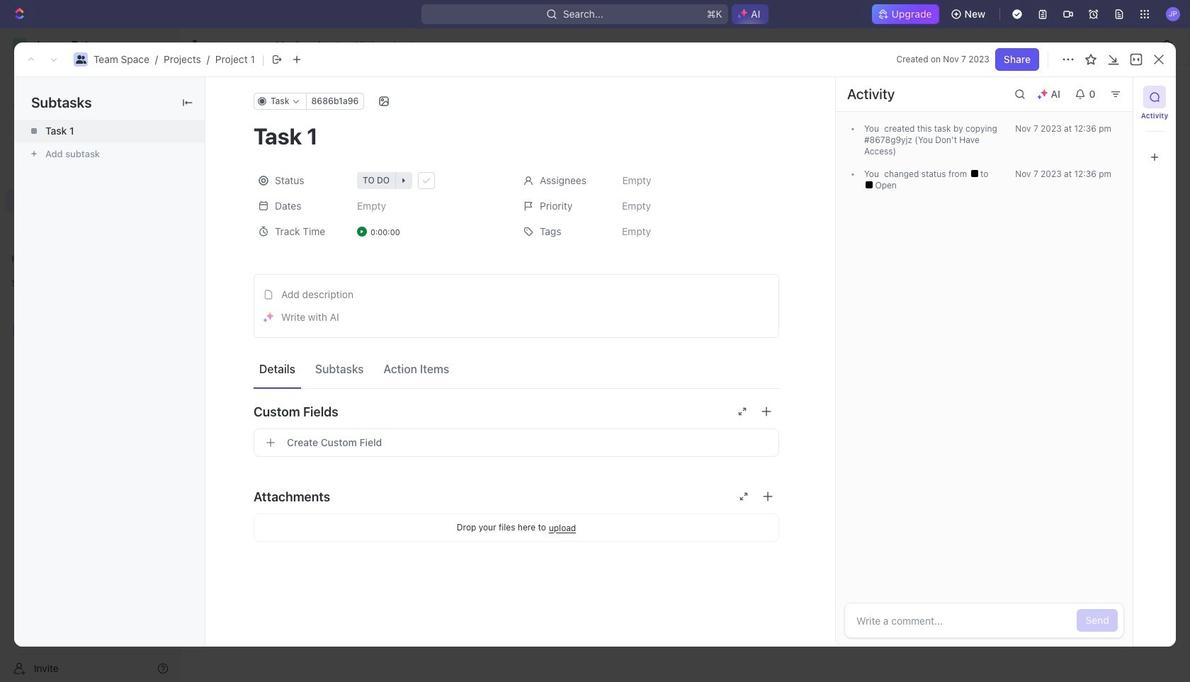 Task type: locate. For each thing, give the bounding box(es) containing it.
1 horizontal spatial — text field
[[584, 195, 661, 235]]

task sidebar navigation tab list
[[1140, 86, 1171, 169]]

0 horizontal spatial — text field
[[505, 195, 583, 235]]

2 horizontal spatial — text field
[[1051, 195, 1150, 235]]

— text field
[[505, 195, 583, 235], [584, 195, 661, 235], [1051, 195, 1150, 235]]

tree
[[6, 295, 174, 390]]



Task type: describe. For each thing, give the bounding box(es) containing it.
sidebar navigation
[[0, 28, 181, 683]]

tree inside sidebar navigation
[[6, 295, 174, 390]]

2 — text field from the left
[[584, 195, 661, 235]]

1 — text field from the left
[[505, 195, 583, 235]]

user group image
[[75, 55, 86, 64]]

task sidebar content section
[[833, 77, 1133, 647]]

— text field
[[818, 195, 895, 235]]

Edit task name text field
[[254, 123, 780, 150]]

3 — text field from the left
[[1051, 195, 1150, 235]]



Task type: vqa. For each thing, say whether or not it's contained in the screenshot.
Edit task name text field
yes



